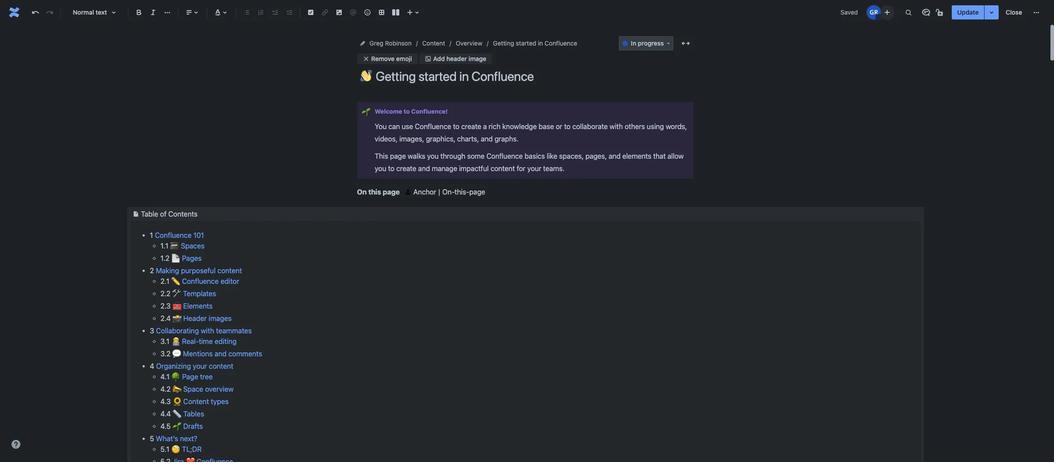 Task type: vqa. For each thing, say whether or not it's contained in the screenshot.
📏
yes



Task type: describe. For each thing, give the bounding box(es) containing it.
help image
[[11, 440, 21, 451]]

making purposeful content link
[[156, 267, 242, 275]]

3.1
[[161, 338, 170, 346]]

2.2
[[161, 290, 171, 298]]

Main content area, start typing to enter text. text field
[[127, 102, 924, 463]]

can
[[389, 123, 400, 131]]

graphs.
[[495, 135, 519, 143]]

you
[[375, 123, 387, 131]]

tree
[[200, 373, 213, 381]]

greg
[[370, 39, 384, 47]]

manage
[[432, 165, 458, 173]]

time
[[199, 338, 213, 346]]

confluence 101 link
[[155, 232, 204, 240]]

emoji image
[[362, 7, 373, 18]]

header
[[447, 55, 467, 63]]

101
[[194, 232, 204, 240]]

undo ⌘z image
[[30, 7, 41, 18]]

anchor image
[[403, 187, 414, 198]]

🛠️
[[172, 290, 181, 298]]

what's
[[156, 436, 178, 443]]

align left image
[[184, 7, 195, 18]]

on
[[357, 188, 367, 196]]

greg robinson image
[[868, 5, 882, 19]]

3.2
[[161, 350, 171, 358]]

collaborate
[[573, 123, 608, 131]]

3
[[150, 327, 154, 335]]

editing
[[215, 338, 237, 346]]

add header image
[[434, 55, 487, 63]]

action item image
[[306, 7, 316, 18]]

remove emoji image
[[363, 56, 370, 63]]

🌳
[[172, 373, 180, 381]]

🌻 content types link
[[173, 398, 229, 406]]

layouts image
[[391, 7, 401, 18]]

images,
[[400, 135, 424, 143]]

tl;dr
[[182, 446, 202, 454]]

no restrictions image
[[936, 7, 947, 18]]

this
[[375, 152, 388, 160]]

page down impactful on the left top of page
[[470, 188, 486, 196]]

to up charts,
[[453, 123, 460, 131]]

and inside the you can use confluence to create a rich knowledge base or to collaborate with others using words, videos, images, graphics, charts, and graphs.
[[481, 135, 493, 143]]

📣
[[173, 386, 181, 394]]

that
[[654, 152, 666, 160]]

5 what's next?
[[150, 436, 197, 443]]

confluence up 🗃️
[[155, 232, 192, 240]]

remove
[[372, 55, 395, 63]]

getting started in confluence
[[493, 39, 578, 47]]

close
[[1006, 8, 1023, 16]]

🧐 tl;dr link
[[171, 446, 202, 454]]

saved
[[841, 8, 859, 16]]

bullet list ⌘⇧8 image
[[241, 7, 252, 18]]

normal text button
[[64, 3, 124, 22]]

comment icon image
[[922, 7, 932, 18]]

welcome to confluence!
[[375, 108, 448, 115]]

add header image button
[[419, 54, 492, 64]]

contents
[[168, 210, 198, 218]]

📏
[[173, 411, 182, 419]]

next?
[[180, 436, 197, 443]]

🌱 drafts link
[[173, 423, 203, 431]]

📄
[[171, 255, 180, 263]]

this
[[369, 188, 381, 196]]

table of contents image
[[130, 209, 141, 220]]

confluence right in
[[545, 39, 578, 47]]

robinson
[[385, 39, 412, 47]]

4.3
[[161, 398, 171, 406]]

like
[[547, 152, 558, 160]]

editor
[[221, 278, 239, 286]]

greg robinson link
[[370, 38, 412, 49]]

add
[[434, 55, 445, 63]]

pages,
[[586, 152, 607, 160]]

and inside 1 confluence 101 1.1 🗃️ spaces 1.2 📄 pages 2 making purposeful content 2.1 ✏️ confluence editor 2.2 🛠️ templates 2.3 🧰 elements 2.4 📸 header images 3 collaborating with teammates 3.1 🧑‍💻 real-time editing 3.2 💬 mentions and comments 4 organizing your content 4.1 🌳 page tree 4.2 📣 space overview 4.3 🌻 content types 4.4 📏 tables 4.5 🌱 drafts
[[215, 350, 227, 358]]

of
[[160, 210, 167, 218]]

create inside this page walks you through some confluence basics like spaces, pages, and elements that allow you to create and manage impactful content for your teams.
[[397, 165, 417, 173]]

1 horizontal spatial 🌱
[[362, 108, 371, 116]]

started
[[516, 39, 537, 47]]

confluence inside this page walks you through some confluence basics like spaces, pages, and elements that allow you to create and manage impactful content for your teams.
[[487, 152, 523, 160]]

adjust update settings image
[[987, 7, 998, 18]]

your inside 1 confluence 101 1.1 🗃️ spaces 1.2 📄 pages 2 making purposeful content 2.1 ✏️ confluence editor 2.2 🛠️ templates 2.3 🧰 elements 2.4 📸 header images 3 collaborating with teammates 3.1 🧑‍💻 real-time editing 3.2 💬 mentions and comments 4 organizing your content 4.1 🌳 page tree 4.2 📣 space overview 4.3 🌻 content types 4.4 📏 tables 4.5 🌱 drafts
[[193, 363, 207, 371]]

content inside this page walks you through some confluence basics like spaces, pages, and elements that allow you to create and manage impactful content for your teams.
[[491, 165, 515, 173]]

5
[[150, 436, 154, 443]]

templates
[[183, 290, 216, 298]]

confluence image
[[7, 5, 21, 19]]

🧑‍💻 real-time editing link
[[171, 338, 237, 346]]

with inside the you can use confluence to create a rich knowledge base or to collaborate with others using words, videos, images, graphics, charts, and graphs.
[[610, 123, 623, 131]]

and right pages,
[[609, 152, 621, 160]]

in
[[538, 39, 543, 47]]

table of contents
[[141, 210, 198, 218]]

🗃️ spaces link
[[170, 242, 205, 250]]

2.3
[[161, 303, 171, 311]]

1
[[150, 232, 153, 240]]

🛠️ templates link
[[172, 290, 216, 298]]

text
[[96, 8, 107, 16]]

4.1
[[161, 373, 170, 381]]

image
[[469, 55, 487, 63]]

this page walks you through some confluence basics like spaces, pages, and elements that allow you to create and manage impactful content for your teams.
[[375, 152, 686, 173]]

move this page image
[[359, 40, 366, 47]]

Give this page a title text field
[[376, 69, 694, 84]]

make page full-width image
[[681, 38, 691, 49]]

📄 pages link
[[171, 255, 202, 263]]

anchor
[[414, 188, 437, 196]]

invite to edit image
[[883, 7, 893, 18]]

1 vertical spatial you
[[375, 165, 387, 173]]

making
[[156, 267, 179, 275]]

rich
[[489, 123, 501, 131]]

outdent ⇧tab image
[[270, 7, 280, 18]]

walks
[[408, 152, 426, 160]]

overview
[[205, 386, 234, 394]]



Task type: locate. For each thing, give the bounding box(es) containing it.
with up time
[[201, 327, 214, 335]]

1 horizontal spatial create
[[462, 123, 482, 131]]

page right 'this'
[[390, 152, 406, 160]]

1 horizontal spatial with
[[610, 123, 623, 131]]

✏️ confluence editor link
[[171, 278, 239, 286]]

1 confluence 101 1.1 🗃️ spaces 1.2 📄 pages 2 making purposeful content 2.1 ✏️ confluence editor 2.2 🛠️ templates 2.3 🧰 elements 2.4 📸 header images 3 collaborating with teammates 3.1 🧑‍💻 real-time editing 3.2 💬 mentions and comments 4 organizing your content 4.1 🌳 page tree 4.2 📣 space overview 4.3 🌻 content types 4.4 📏 tables 4.5 🌱 drafts
[[150, 232, 262, 431]]

confluence down graphs.
[[487, 152, 523, 160]]

1 vertical spatial content
[[218, 267, 242, 275]]

0 horizontal spatial your
[[193, 363, 207, 371]]

1 vertical spatial your
[[193, 363, 207, 371]]

and down the editing
[[215, 350, 227, 358]]

create down walks
[[397, 165, 417, 173]]

table
[[141, 210, 158, 218]]

using
[[647, 123, 664, 131]]

2 vertical spatial content
[[209, 363, 234, 371]]

4
[[150, 363, 154, 371]]

videos,
[[375, 135, 398, 143]]

✏️
[[171, 278, 180, 286]]

4.2
[[161, 386, 171, 394]]

1 vertical spatial content
[[183, 398, 209, 406]]

knowledge
[[503, 123, 537, 131]]

content up add
[[423, 39, 445, 47]]

you can use confluence to create a rich knowledge base or to collaborate with others using words, videos, images, graphics, charts, and graphs.
[[375, 123, 689, 143]]

create inside the you can use confluence to create a rich knowledge base or to collaborate with others using words, videos, images, graphics, charts, and graphs.
[[462, 123, 482, 131]]

🧰
[[173, 303, 181, 311]]

confluence up graphics,
[[415, 123, 452, 131]]

elements
[[623, 152, 652, 160]]

confluence inside the you can use confluence to create a rich knowledge base or to collaborate with others using words, videos, images, graphics, charts, and graphs.
[[415, 123, 452, 131]]

1 vertical spatial 🌱
[[173, 423, 181, 431]]

2
[[150, 267, 154, 275]]

images
[[209, 315, 232, 323]]

comments
[[229, 350, 262, 358]]

🌱 right "4.5"
[[173, 423, 181, 431]]

5.1 🧐 tl;dr
[[161, 446, 202, 454]]

normal
[[73, 8, 94, 16]]

organizing your content link
[[156, 363, 234, 371]]

0 vertical spatial content
[[491, 165, 515, 173]]

0 vertical spatial create
[[462, 123, 482, 131]]

0 vertical spatial 🌱
[[362, 108, 371, 116]]

use
[[402, 123, 413, 131]]

redo ⌘⇧z image
[[44, 7, 55, 18]]

📸
[[173, 315, 182, 323]]

🧑‍💻
[[171, 338, 180, 346]]

and down walks
[[418, 165, 430, 173]]

4.5
[[161, 423, 171, 431]]

content up editor
[[218, 267, 242, 275]]

1 horizontal spatial you
[[427, 152, 439, 160]]

more formatting image
[[162, 7, 173, 18]]

to up use in the left of the page
[[404, 108, 410, 115]]

to down 'this'
[[388, 165, 395, 173]]

on this page
[[357, 188, 400, 196]]

0 vertical spatial your
[[528, 165, 542, 173]]

0 horizontal spatial with
[[201, 327, 214, 335]]

🌱 inside 1 confluence 101 1.1 🗃️ spaces 1.2 📄 pages 2 making purposeful content 2.1 ✏️ confluence editor 2.2 🛠️ templates 2.3 🧰 elements 2.4 📸 header images 3 collaborating with teammates 3.1 🧑‍💻 real-time editing 3.2 💬 mentions and comments 4 organizing your content 4.1 🌳 page tree 4.2 📣 space overview 4.3 🌻 content types 4.4 📏 tables 4.5 🌱 drafts
[[173, 423, 181, 431]]

real-
[[182, 338, 199, 346]]

impactful
[[459, 165, 489, 173]]

📏 tables link
[[173, 411, 204, 419]]

🧐
[[171, 446, 180, 454]]

confluence!
[[412, 108, 448, 115]]

🗃️
[[170, 242, 179, 250]]

and down 'a'
[[481, 135, 493, 143]]

overview link
[[456, 38, 483, 49]]

more image
[[1032, 7, 1043, 18]]

with left others
[[610, 123, 623, 131]]

image icon image
[[425, 56, 432, 63]]

content up tables
[[183, 398, 209, 406]]

allow
[[668, 152, 684, 160]]

emoji
[[396, 55, 412, 63]]

italic ⌘i image
[[148, 7, 159, 18]]

0 horizontal spatial you
[[375, 165, 387, 173]]

add image, video, or file image
[[334, 7, 345, 18]]

0 horizontal spatial create
[[397, 165, 417, 173]]

basics
[[525, 152, 545, 160]]

confluence image
[[7, 5, 21, 19]]

|
[[439, 188, 440, 196]]

page right the this
[[383, 188, 400, 196]]

what's next? link
[[156, 436, 197, 443]]

📸 header images link
[[173, 315, 232, 323]]

2.1
[[161, 278, 170, 286]]

this-
[[455, 188, 470, 196]]

find and replace image
[[904, 7, 915, 18]]

📣 space overview link
[[173, 386, 234, 394]]

🌻
[[173, 398, 182, 406]]

spaces
[[181, 242, 205, 250]]

content down 💬 mentions and comments link
[[209, 363, 234, 371]]

your up tree
[[193, 363, 207, 371]]

content left "for"
[[491, 165, 515, 173]]

close button
[[1001, 5, 1028, 19]]

page inside this page walks you through some confluence basics like spaces, pages, and elements that allow you to create and manage impactful content for your teams.
[[390, 152, 406, 160]]

table image
[[377, 7, 387, 18]]

your
[[528, 165, 542, 173], [193, 363, 207, 371]]

🌳 page tree link
[[172, 373, 213, 381]]

numbered list ⌘⇧7 image
[[256, 7, 266, 18]]

0 vertical spatial with
[[610, 123, 623, 131]]

with
[[610, 123, 623, 131], [201, 327, 214, 335]]

and
[[481, 135, 493, 143], [609, 152, 621, 160], [418, 165, 430, 173], [215, 350, 227, 358]]

0 vertical spatial content
[[423, 39, 445, 47]]

pages
[[182, 255, 202, 263]]

mention image
[[348, 7, 359, 18]]

bold ⌘b image
[[134, 7, 144, 18]]

🧰 elements link
[[173, 303, 213, 311]]

content inside 1 confluence 101 1.1 🗃️ spaces 1.2 📄 pages 2 making purposeful content 2.1 ✏️ confluence editor 2.2 🛠️ templates 2.3 🧰 elements 2.4 📸 header images 3 collaborating with teammates 3.1 🧑‍💻 real-time editing 3.2 💬 mentions and comments 4 organizing your content 4.1 🌳 page tree 4.2 📣 space overview 4.3 🌻 content types 4.4 📏 tables 4.5 🌱 drafts
[[183, 398, 209, 406]]

0 horizontal spatial content
[[183, 398, 209, 406]]

you right walks
[[427, 152, 439, 160]]

organizing
[[156, 363, 191, 371]]

1 horizontal spatial your
[[528, 165, 542, 173]]

purposeful
[[181, 267, 216, 275]]

collaborating with teammates link
[[156, 327, 252, 335]]

0 vertical spatial you
[[427, 152, 439, 160]]

to right or
[[565, 123, 571, 131]]

0 horizontal spatial 🌱
[[173, 423, 181, 431]]

your inside this page walks you through some confluence basics like spaces, pages, and elements that allow you to create and manage impactful content for your teams.
[[528, 165, 542, 173]]

🌱 left the welcome in the left of the page
[[362, 108, 371, 116]]

teammates
[[216, 327, 252, 335]]

overview
[[456, 39, 483, 47]]

content
[[491, 165, 515, 173], [218, 267, 242, 275], [209, 363, 234, 371]]

1 vertical spatial create
[[397, 165, 417, 173]]

4.4
[[161, 411, 171, 419]]

create up charts,
[[462, 123, 482, 131]]

remove emoji button
[[357, 54, 418, 64]]

with inside 1 confluence 101 1.1 🗃️ spaces 1.2 📄 pages 2 making purposeful content 2.1 ✏️ confluence editor 2.2 🛠️ templates 2.3 🧰 elements 2.4 📸 header images 3 collaborating with teammates 3.1 🧑‍💻 real-time editing 3.2 💬 mentions and comments 4 organizing your content 4.1 🌳 page tree 4.2 📣 space overview 4.3 🌻 content types 4.4 📏 tables 4.5 🌱 drafts
[[201, 327, 214, 335]]

anchor | on-this-page
[[414, 188, 486, 196]]

you
[[427, 152, 439, 160], [375, 165, 387, 173]]

teams.
[[544, 165, 565, 173]]

content
[[423, 39, 445, 47], [183, 398, 209, 406]]

space
[[183, 386, 203, 394]]

confluence
[[545, 39, 578, 47], [415, 123, 452, 131], [487, 152, 523, 160], [155, 232, 192, 240], [182, 278, 219, 286]]

link image
[[320, 7, 331, 18]]

or
[[556, 123, 563, 131]]

update button
[[953, 5, 985, 19]]

create
[[462, 123, 482, 131], [397, 165, 417, 173]]

tables
[[184, 411, 204, 419]]

your down 'basics'
[[528, 165, 542, 173]]

welcome
[[375, 108, 403, 115]]

normal text
[[73, 8, 107, 16]]

confluence down 'making purposeful content' link
[[182, 278, 219, 286]]

1 vertical spatial with
[[201, 327, 214, 335]]

you down 'this'
[[375, 165, 387, 173]]

getting started in confluence link
[[493, 38, 578, 49]]

1 horizontal spatial content
[[423, 39, 445, 47]]

indent tab image
[[284, 7, 295, 18]]

page
[[182, 373, 198, 381]]

:wave: image
[[360, 70, 372, 82], [360, 70, 372, 82]]

page
[[390, 152, 406, 160], [470, 188, 486, 196], [383, 188, 400, 196]]

1.2
[[161, 255, 170, 263]]

1.1
[[161, 242, 168, 250]]

to inside this page walks you through some confluence basics like spaces, pages, and elements that allow you to create and manage impactful content for your teams.
[[388, 165, 395, 173]]



